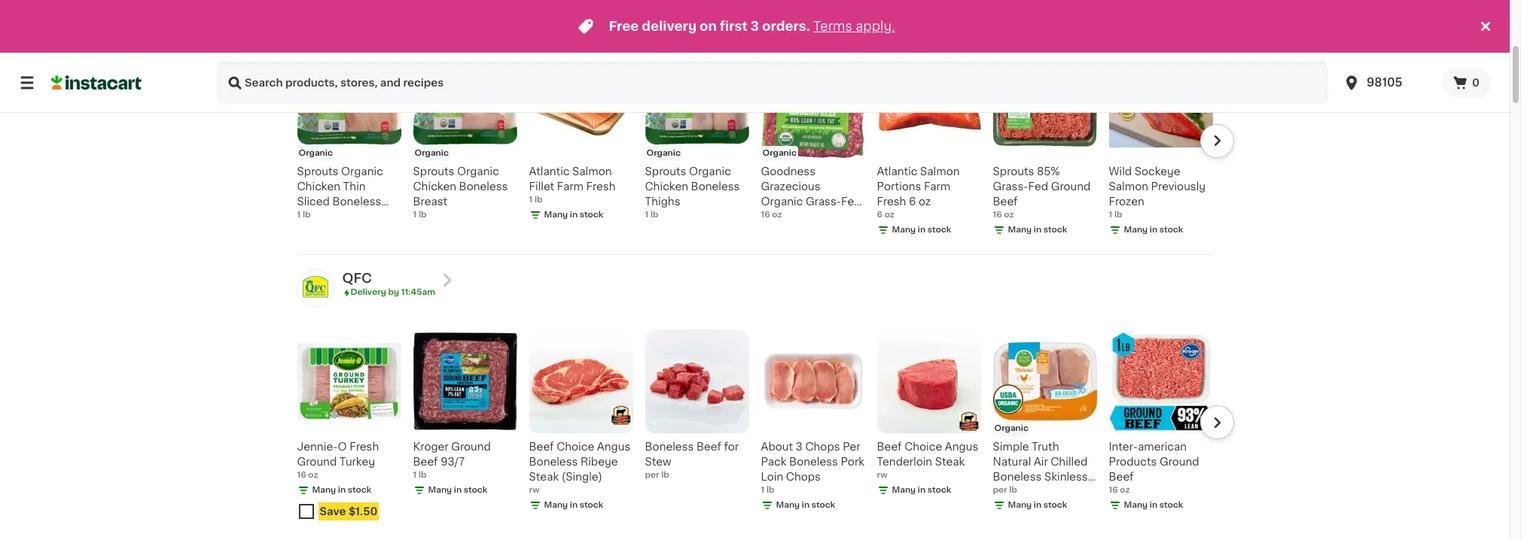 Task type: describe. For each thing, give the bounding box(es) containing it.
kroger ground beef 93/7 1 lb
[[413, 443, 491, 480]]

stock for sprouts 85% grass-fed ground beef
[[1044, 226, 1068, 234]]

many for atlantic salmon portions farm fresh 6 oz
[[892, 226, 916, 234]]

lean
[[787, 212, 813, 222]]

loin
[[761, 473, 784, 483]]

beef inside boneless beef for stew per lb
[[697, 443, 722, 453]]

delivery
[[351, 289, 386, 297]]

many in stock for kroger ground beef 93/7
[[428, 487, 488, 495]]

portions
[[877, 182, 922, 192]]

many in stock for about 3 chops per pack boneless pork loin chops
[[776, 502, 836, 510]]

oz inside jennie-o fresh ground turkey 16 oz
[[308, 472, 318, 480]]

many in stock for atlantic salmon fillet farm fresh
[[544, 211, 604, 219]]

angus for ribeye
[[597, 443, 631, 453]]

fresh for atlantic salmon portions farm fresh 6 oz
[[877, 197, 907, 207]]

delivery by 11:45am
[[351, 289, 436, 297]]

steak inside 'beef choice angus tenderloin steak rw'
[[935, 458, 965, 468]]

chicken for sliced
[[297, 182, 341, 192]]

many in stock for inter-american products ground beef
[[1124, 502, 1184, 510]]

fresh for atlantic salmon fillet farm fresh
[[587, 182, 616, 192]]

wild
[[1109, 166, 1132, 177]]

lb inside the sprouts organic chicken boneless thighs 1 lb
[[651, 211, 659, 219]]

beef inside kroger ground beef 93/7 1 lb
[[413, 458, 438, 468]]

in for kroger ground beef 93/7
[[454, 487, 462, 495]]

in for jennie-o fresh ground turkey
[[338, 487, 346, 495]]

stock for wild sockeye salmon previously frozen
[[1160, 226, 1184, 234]]

Search field
[[217, 62, 1328, 104]]

organic inside goodness grazecious organic grass-fed 85% lean ground beef
[[761, 197, 803, 207]]

many for beef choice angus boneless ribeye steak (single)
[[544, 502, 568, 510]]

stew
[[645, 458, 672, 468]]

simple
[[993, 443, 1030, 453]]

many in stock for beef choice angus tenderloin steak
[[892, 487, 952, 495]]

1 inside kroger ground beef 93/7 1 lb
[[413, 472, 417, 480]]

chicken inside 'simple truth natural air chilled boneless skinless chicken thighs'
[[993, 488, 1037, 498]]

beef choice angus boneless ribeye steak (single) rw
[[529, 443, 631, 495]]

fed inside sprouts 85% grass-fed ground beef 16 oz
[[1029, 182, 1049, 192]]

atlantic for fillet
[[529, 166, 570, 177]]

organic inside sprouts organic chicken boneless breast 1 lb
[[457, 166, 499, 177]]

fillet
[[529, 182, 555, 192]]

in for inter-american products ground beef
[[1150, 502, 1158, 510]]

oz inside inter-american products ground beef 16 oz
[[1120, 487, 1130, 495]]

previously
[[1152, 182, 1206, 192]]

3 inside "about 3 chops per pack boneless pork loin chops 1 lb"
[[796, 443, 803, 453]]

american
[[1138, 443, 1187, 453]]

save $1.50
[[320, 507, 378, 518]]

on
[[700, 20, 717, 32]]

pack
[[761, 458, 787, 468]]

many for wild sockeye salmon previously frozen
[[1124, 226, 1148, 234]]

sprouts organic chicken boneless breast 1 lb
[[413, 166, 508, 219]]

1 inside atlantic salmon fillet farm fresh 1 lb
[[529, 196, 533, 204]]

atlantic for portions
[[877, 166, 918, 177]]

in for beef choice angus tenderloin steak
[[918, 487, 926, 495]]

sockeye
[[1135, 166, 1181, 177]]

limited time offer region
[[0, 0, 1477, 53]]

boneless inside sprouts organic chicken boneless breast 1 lb
[[459, 182, 508, 192]]

qfc
[[342, 273, 372, 285]]

85% inside goodness grazecious organic grass-fed 85% lean ground beef
[[761, 212, 784, 222]]

many in stock for sprouts 85% grass-fed ground beef
[[1008, 226, 1068, 234]]

save
[[320, 507, 346, 518]]

beef inside goodness grazecious organic grass-fed 85% lean ground beef
[[761, 227, 786, 237]]

1 inside "about 3 chops per pack boneless pork loin chops 1 lb"
[[761, 487, 765, 495]]

skinless
[[1045, 473, 1088, 483]]

many in stock for simple truth natural air chilled boneless skinless chicken thighs
[[1008, 502, 1068, 510]]

farm for fillet
[[557, 182, 584, 192]]

natural
[[993, 458, 1032, 468]]

for
[[724, 443, 739, 453]]

jennie-o fresh ground turkey 16 oz
[[297, 443, 379, 480]]

many for inter-american products ground beef
[[1124, 502, 1148, 510]]

chilled
[[1051, 458, 1088, 468]]

boneless inside "about 3 chops per pack boneless pork loin chops 1 lb"
[[790, 458, 838, 468]]

stock for inter-american products ground beef
[[1160, 502, 1184, 510]]

grass- inside sprouts 85% grass-fed ground beef 16 oz
[[993, 182, 1029, 192]]

sliced
[[297, 197, 330, 207]]

products
[[1109, 458, 1157, 468]]

ground inside sprouts 85% grass-fed ground beef 16 oz
[[1051, 182, 1091, 192]]

(single)
[[562, 473, 603, 483]]

atlantic salmon portions farm fresh 6 oz 6 oz
[[877, 166, 960, 219]]

many for sprouts 85% grass-fed ground beef
[[1008, 226, 1032, 234]]

16 inside jennie-o fresh ground turkey 16 oz
[[297, 472, 306, 480]]

0
[[1473, 78, 1480, 88]]

ground inside goodness grazecious organic grass-fed 85% lean ground beef
[[816, 212, 855, 222]]

in for about 3 chops per pack boneless pork loin chops
[[802, 502, 810, 510]]

apply.
[[856, 20, 895, 32]]

salmon inside wild sockeye salmon previously frozen 1 lb
[[1109, 182, 1149, 192]]

many in stock for atlantic salmon portions farm fresh 6 oz
[[892, 226, 952, 234]]

frozen
[[1109, 197, 1145, 207]]

in for beef choice angus boneless ribeye steak (single)
[[570, 502, 578, 510]]

kroger
[[413, 443, 449, 453]]

98105
[[1367, 77, 1403, 88]]

boneless inside the sprouts organic chicken boneless thighs 1 lb
[[691, 182, 740, 192]]

many for beef choice angus tenderloin steak
[[892, 487, 916, 495]]

in for wild sockeye salmon previously frozen
[[1150, 226, 1158, 234]]

about 3 chops per pack boneless pork loin chops 1 lb
[[761, 443, 865, 495]]

sprouts for sprouts organic chicken boneless thighs 1 lb
[[645, 166, 687, 177]]

16 oz
[[761, 211, 782, 219]]

chicken for thighs
[[645, 182, 689, 192]]

pork
[[841, 458, 865, 468]]

salmon for atlantic salmon fillet farm fresh
[[573, 166, 612, 177]]

air
[[1034, 458, 1048, 468]]

98105 button
[[1334, 62, 1443, 104]]

beef inside 'beef choice angus tenderloin steak rw'
[[877, 443, 902, 453]]

stock for jennie-o fresh ground turkey
[[348, 487, 372, 495]]

rw inside beef choice angus boneless ribeye steak (single) rw
[[529, 487, 540, 495]]

per inside boneless beef for stew per lb
[[645, 472, 660, 480]]

jennie-
[[297, 443, 338, 453]]

many for about 3 chops per pack boneless pork loin chops
[[776, 502, 800, 510]]

93/7
[[441, 458, 465, 468]]

terms
[[814, 20, 853, 32]]

sprouts organic chicken thin sliced boneless breast
[[297, 166, 383, 222]]

1 lb
[[297, 211, 311, 219]]

organic inside the sprouts organic chicken boneless thighs 1 lb
[[689, 166, 731, 177]]

inter-american products ground beef 16 oz
[[1109, 443, 1200, 495]]

choice for tenderloin
[[905, 443, 943, 453]]

in for sprouts 85% grass-fed ground beef
[[1034, 226, 1042, 234]]

in for atlantic salmon portions farm fresh 6 oz
[[918, 226, 926, 234]]

goodness
[[761, 166, 816, 177]]

atlantic salmon fillet farm fresh 1 lb
[[529, 166, 616, 204]]

turkey
[[340, 458, 375, 468]]

fresh inside jennie-o fresh ground turkey 16 oz
[[350, 443, 379, 453]]



Task type: vqa. For each thing, say whether or not it's contained in the screenshot.
Best seller to the right
no



Task type: locate. For each thing, give the bounding box(es) containing it.
per
[[843, 443, 861, 453]]

farm right fillet
[[557, 182, 584, 192]]

boneless inside beef choice angus boneless ribeye steak (single) rw
[[529, 458, 578, 468]]

in down 'simple truth natural air chilled boneless skinless chicken thighs'
[[1034, 502, 1042, 510]]

0 horizontal spatial rw
[[529, 487, 540, 495]]

boneless beef for stew per lb
[[645, 443, 739, 480]]

1 vertical spatial breast
[[297, 212, 332, 222]]

0 vertical spatial 85%
[[1037, 166, 1060, 177]]

save $1.50 button
[[297, 501, 401, 528]]

in down (single)
[[570, 502, 578, 510]]

3 sprouts from the left
[[645, 166, 687, 177]]

by
[[388, 289, 399, 297]]

free
[[609, 20, 639, 32]]

many for jennie-o fresh ground turkey
[[312, 487, 336, 495]]

steak inside beef choice angus boneless ribeye steak (single) rw
[[529, 473, 559, 483]]

1 horizontal spatial angus
[[945, 443, 979, 453]]

first
[[720, 20, 748, 32]]

11:45am
[[401, 289, 436, 297]]

1 horizontal spatial grass-
[[993, 182, 1029, 192]]

boneless inside boneless beef for stew per lb
[[645, 443, 694, 453]]

in for atlantic salmon fillet farm fresh
[[570, 211, 578, 219]]

3 right about
[[796, 443, 803, 453]]

sprouts inside the sprouts organic chicken boneless thighs 1 lb
[[645, 166, 687, 177]]

fresh
[[587, 182, 616, 192], [877, 197, 907, 207], [350, 443, 379, 453]]

lb inside boneless beef for stew per lb
[[662, 472, 670, 480]]

salmon
[[573, 166, 612, 177], [921, 166, 960, 177], [1109, 182, 1149, 192]]

atlantic inside atlantic salmon portions farm fresh 6 oz 6 oz
[[877, 166, 918, 177]]

many in stock down 'beef choice angus tenderloin steak rw'
[[892, 487, 952, 495]]

many in stock down wild sockeye salmon previously frozen 1 lb
[[1124, 226, 1184, 234]]

beef inside inter-american products ground beef 16 oz
[[1109, 473, 1134, 483]]

1 horizontal spatial 3
[[796, 443, 803, 453]]

1 atlantic from the left
[[529, 166, 570, 177]]

stock for simple truth natural air chilled boneless skinless chicken thighs
[[1044, 502, 1068, 510]]

ground inside jennie-o fresh ground turkey 16 oz
[[297, 458, 337, 468]]

many down tenderloin at the right bottom of page
[[892, 487, 916, 495]]

instacart logo image
[[51, 74, 142, 92]]

ground inside kroger ground beef 93/7 1 lb
[[451, 443, 491, 453]]

stock for atlantic salmon portions farm fresh 6 oz
[[928, 226, 952, 234]]

3
[[751, 20, 759, 32], [796, 443, 803, 453]]

None search field
[[217, 62, 1328, 104]]

item badge image
[[993, 385, 1023, 415]]

thighs inside the sprouts organic chicken boneless thighs 1 lb
[[645, 197, 681, 207]]

1 horizontal spatial thighs
[[1039, 488, 1075, 498]]

1
[[529, 196, 533, 204], [297, 211, 301, 219], [413, 211, 417, 219], [645, 211, 649, 219], [1109, 211, 1113, 219], [413, 472, 417, 480], [761, 487, 765, 495]]

choice for boneless
[[557, 443, 595, 453]]

ribeye
[[581, 458, 618, 468]]

in down wild sockeye salmon previously frozen 1 lb
[[1150, 226, 1158, 234]]

ground
[[1051, 182, 1091, 192], [816, 212, 855, 222], [451, 443, 491, 453], [297, 458, 337, 468], [1160, 458, 1200, 468]]

free delivery on first 3 orders. terms apply.
[[609, 20, 895, 32]]

in inside product group
[[338, 487, 346, 495]]

sprouts 85% grass-fed ground beef 16 oz
[[993, 166, 1091, 219]]

2 sprouts from the left
[[413, 166, 455, 177]]

goodness grazecious organic grass-fed 85% lean ground beef
[[761, 166, 862, 237]]

0 horizontal spatial thighs
[[645, 197, 681, 207]]

organic
[[299, 149, 333, 157], [415, 149, 449, 157], [647, 149, 681, 157], [763, 149, 797, 157], [341, 166, 383, 177], [457, 166, 499, 177], [689, 166, 731, 177], [761, 197, 803, 207], [995, 425, 1029, 433]]

many in stock for wild sockeye salmon previously frozen
[[1124, 226, 1184, 234]]

0 vertical spatial breast
[[413, 197, 448, 207]]

terms apply. link
[[814, 20, 895, 32]]

breast inside sprouts organic chicken boneless breast 1 lb
[[413, 197, 448, 207]]

85% inside sprouts 85% grass-fed ground beef 16 oz
[[1037, 166, 1060, 177]]

atlantic inside atlantic salmon fillet farm fresh 1 lb
[[529, 166, 570, 177]]

truth
[[1032, 443, 1060, 453]]

thighs inside 'simple truth natural air chilled boneless skinless chicken thighs'
[[1039, 488, 1075, 498]]

many in stock for jennie-o fresh ground turkey
[[312, 487, 372, 495]]

atlantic
[[529, 166, 570, 177], [877, 166, 918, 177]]

stock down 93/7
[[464, 487, 488, 495]]

1 horizontal spatial 85%
[[1037, 166, 1060, 177]]

steak left (single)
[[529, 473, 559, 483]]

beef
[[993, 197, 1018, 207], [761, 227, 786, 237], [529, 443, 554, 453], [697, 443, 722, 453], [877, 443, 902, 453], [413, 458, 438, 468], [1109, 473, 1134, 483]]

stock inside product group
[[348, 487, 372, 495]]

salmon inside atlantic salmon fillet farm fresh 1 lb
[[573, 166, 612, 177]]

1 item carousel region from the top
[[276, 48, 1234, 249]]

chicken inside the sprouts organic chicken boneless thighs 1 lb
[[645, 182, 689, 192]]

1 vertical spatial 3
[[796, 443, 803, 453]]

oz
[[919, 197, 931, 207], [772, 211, 782, 219], [885, 211, 895, 219], [1004, 211, 1014, 219], [308, 472, 318, 480], [1120, 487, 1130, 495]]

1 choice from the left
[[557, 443, 595, 453]]

sprouts for sprouts organic chicken boneless breast 1 lb
[[413, 166, 455, 177]]

1 inside wild sockeye salmon previously frozen 1 lb
[[1109, 211, 1113, 219]]

many in stock down (single)
[[544, 502, 604, 510]]

many down atlantic salmon portions farm fresh 6 oz 6 oz at top
[[892, 226, 916, 234]]

16 inside sprouts 85% grass-fed ground beef 16 oz
[[993, 211, 1002, 219]]

angus inside 'beef choice angus tenderloin steak rw'
[[945, 443, 979, 453]]

lb inside kroger ground beef 93/7 1 lb
[[419, 472, 427, 480]]

1 horizontal spatial choice
[[905, 443, 943, 453]]

0 horizontal spatial 3
[[751, 20, 759, 32]]

chicken inside sprouts organic chicken boneless breast 1 lb
[[413, 182, 457, 192]]

2 item carousel region from the top
[[276, 324, 1234, 537]]

in down atlantic salmon fillet farm fresh 1 lb at top left
[[570, 211, 578, 219]]

farm inside atlantic salmon fillet farm fresh 1 lb
[[557, 182, 584, 192]]

stock for kroger ground beef 93/7
[[464, 487, 488, 495]]

about
[[761, 443, 793, 453]]

2 horizontal spatial fresh
[[877, 197, 907, 207]]

1 horizontal spatial salmon
[[921, 166, 960, 177]]

0 horizontal spatial atlantic
[[529, 166, 570, 177]]

many down fillet
[[544, 211, 568, 219]]

stock for beef choice angus tenderloin steak
[[928, 487, 952, 495]]

fresh down the portions
[[877, 197, 907, 207]]

stock down wild sockeye salmon previously frozen 1 lb
[[1160, 226, 1184, 234]]

choice up ribeye
[[557, 443, 595, 453]]

in up save $1.50
[[338, 487, 346, 495]]

sprouts inside sprouts organic chicken boneless breast 1 lb
[[413, 166, 455, 177]]

0 horizontal spatial fed
[[842, 197, 862, 207]]

many
[[544, 211, 568, 219], [892, 226, 916, 234], [1008, 226, 1032, 234], [1124, 226, 1148, 234], [312, 487, 336, 495], [428, 487, 452, 495], [892, 487, 916, 495], [544, 502, 568, 510], [776, 502, 800, 510], [1008, 502, 1032, 510], [1124, 502, 1148, 510]]

1 vertical spatial 6
[[877, 211, 883, 219]]

85%
[[1037, 166, 1060, 177], [761, 212, 784, 222]]

lb inside wild sockeye salmon previously frozen 1 lb
[[1115, 211, 1123, 219]]

many in stock down atlantic salmon portions farm fresh 6 oz 6 oz at top
[[892, 226, 952, 234]]

angus up ribeye
[[597, 443, 631, 453]]

per down stew
[[645, 472, 660, 480]]

16
[[761, 211, 770, 219], [993, 211, 1002, 219], [297, 472, 306, 480], [1109, 487, 1118, 495]]

thin
[[343, 182, 366, 192]]

4 sprouts from the left
[[993, 166, 1035, 177]]

many in stock down sprouts 85% grass-fed ground beef 16 oz
[[1008, 226, 1068, 234]]

stock down inter-american products ground beef 16 oz
[[1160, 502, 1184, 510]]

rw
[[877, 472, 888, 480], [529, 487, 540, 495]]

0 vertical spatial chops
[[806, 443, 840, 453]]

breast inside sprouts organic chicken thin sliced boneless breast
[[297, 212, 332, 222]]

sprouts
[[297, 166, 339, 177], [413, 166, 455, 177], [645, 166, 687, 177], [993, 166, 1035, 177]]

chicken for breast
[[413, 182, 457, 192]]

thighs
[[645, 197, 681, 207], [1039, 488, 1075, 498]]

1 vertical spatial steak
[[529, 473, 559, 483]]

many inside product group
[[312, 487, 336, 495]]

boneless inside sprouts organic chicken thin sliced boneless breast
[[333, 197, 381, 207]]

many for atlantic salmon fillet farm fresh
[[544, 211, 568, 219]]

2 angus from the left
[[945, 443, 979, 453]]

inter-
[[1109, 443, 1138, 453]]

stock for atlantic salmon fillet farm fresh
[[580, 211, 604, 219]]

in down 'beef choice angus tenderloin steak rw'
[[918, 487, 926, 495]]

1 vertical spatial thighs
[[1039, 488, 1075, 498]]

many down loin
[[776, 502, 800, 510]]

oz inside sprouts 85% grass-fed ground beef 16 oz
[[1004, 211, 1014, 219]]

many in stock down atlantic salmon fillet farm fresh 1 lb at top left
[[544, 211, 604, 219]]

in down "about 3 chops per pack boneless pork loin chops 1 lb"
[[802, 502, 810, 510]]

atlantic up fillet
[[529, 166, 570, 177]]

many in stock for beef choice angus boneless ribeye steak (single)
[[544, 502, 604, 510]]

many down inter-american products ground beef 16 oz
[[1124, 502, 1148, 510]]

0 horizontal spatial angus
[[597, 443, 631, 453]]

2 vertical spatial fresh
[[350, 443, 379, 453]]

0 vertical spatial item carousel region
[[276, 48, 1234, 249]]

0 horizontal spatial per
[[645, 472, 660, 480]]

many in stock inside product group
[[312, 487, 372, 495]]

1 farm from the left
[[557, 182, 584, 192]]

many for simple truth natural air chilled boneless skinless chicken thighs
[[1008, 502, 1032, 510]]

0 vertical spatial steak
[[935, 458, 965, 468]]

in down 93/7
[[454, 487, 462, 495]]

stock down 'beef choice angus tenderloin steak rw'
[[928, 487, 952, 495]]

stock down atlantic salmon portions farm fresh 6 oz 6 oz at top
[[928, 226, 952, 234]]

farm inside atlantic salmon portions farm fresh 6 oz 6 oz
[[924, 182, 951, 192]]

many down sprouts 85% grass-fed ground beef 16 oz
[[1008, 226, 1032, 234]]

in down atlantic salmon portions farm fresh 6 oz 6 oz at top
[[918, 226, 926, 234]]

farm
[[557, 182, 584, 192], [924, 182, 951, 192]]

angus inside beef choice angus boneless ribeye steak (single) rw
[[597, 443, 631, 453]]

98105 button
[[1343, 62, 1434, 104]]

fed inside goodness grazecious organic grass-fed 85% lean ground beef
[[842, 197, 862, 207]]

0 horizontal spatial 85%
[[761, 212, 784, 222]]

many down 93/7
[[428, 487, 452, 495]]

chicken
[[297, 182, 341, 192], [413, 182, 457, 192], [645, 182, 689, 192], [993, 488, 1037, 498]]

0 horizontal spatial breast
[[297, 212, 332, 222]]

2 horizontal spatial salmon
[[1109, 182, 1149, 192]]

0 vertical spatial 3
[[751, 20, 759, 32]]

farm right the portions
[[924, 182, 951, 192]]

salmon inside atlantic salmon portions farm fresh 6 oz 6 oz
[[921, 166, 960, 177]]

stock down atlantic salmon fillet farm fresh 1 lb at top left
[[580, 211, 604, 219]]

3 inside limited time offer region
[[751, 20, 759, 32]]

many down (single)
[[544, 502, 568, 510]]

farm for portions
[[924, 182, 951, 192]]

item carousel region containing sprouts organic chicken thin sliced boneless breast
[[276, 48, 1234, 249]]

in down sprouts 85% grass-fed ground beef 16 oz
[[1034, 226, 1042, 234]]

stock down "about 3 chops per pack boneless pork loin chops 1 lb"
[[812, 502, 836, 510]]

choice
[[557, 443, 595, 453], [905, 443, 943, 453]]

fresh inside atlantic salmon fillet farm fresh 1 lb
[[587, 182, 616, 192]]

0 vertical spatial rw
[[877, 472, 888, 480]]

beef inside beef choice angus boneless ribeye steak (single) rw
[[529, 443, 554, 453]]

many in stock down "about 3 chops per pack boneless pork loin chops 1 lb"
[[776, 502, 836, 510]]

in
[[570, 211, 578, 219], [918, 226, 926, 234], [1034, 226, 1042, 234], [1150, 226, 1158, 234], [338, 487, 346, 495], [454, 487, 462, 495], [918, 487, 926, 495], [570, 502, 578, 510], [802, 502, 810, 510], [1034, 502, 1042, 510], [1150, 502, 1158, 510]]

1 vertical spatial item carousel region
[[276, 324, 1234, 537]]

choice inside beef choice angus boneless ribeye steak (single) rw
[[557, 443, 595, 453]]

1 vertical spatial grass-
[[806, 197, 842, 207]]

1 sprouts from the left
[[297, 166, 339, 177]]

chops right loin
[[786, 473, 821, 483]]

0 vertical spatial 6
[[909, 197, 916, 207]]

sprouts organic chicken boneless thighs 1 lb
[[645, 166, 740, 219]]

0 horizontal spatial grass-
[[806, 197, 842, 207]]

1 horizontal spatial fresh
[[587, 182, 616, 192]]

stock down (single)
[[580, 502, 604, 510]]

1 horizontal spatial atlantic
[[877, 166, 918, 177]]

2 choice from the left
[[905, 443, 943, 453]]

fed
[[1029, 182, 1049, 192], [842, 197, 862, 207]]

simple truth natural air chilled boneless skinless chicken thighs
[[993, 443, 1088, 498]]

0 horizontal spatial steak
[[529, 473, 559, 483]]

0 vertical spatial thighs
[[645, 197, 681, 207]]

salmon for atlantic salmon portions farm fresh 6 oz
[[921, 166, 960, 177]]

many in stock down inter-american products ground beef 16 oz
[[1124, 502, 1184, 510]]

0 vertical spatial fresh
[[587, 182, 616, 192]]

1 vertical spatial 85%
[[761, 212, 784, 222]]

beef inside sprouts 85% grass-fed ground beef 16 oz
[[993, 197, 1018, 207]]

85% left lean on the top
[[761, 212, 784, 222]]

choice up tenderloin at the right bottom of page
[[905, 443, 943, 453]]

1 inside the sprouts organic chicken boneless thighs 1 lb
[[645, 211, 649, 219]]

1 horizontal spatial steak
[[935, 458, 965, 468]]

1 horizontal spatial breast
[[413, 197, 448, 207]]

beef choice angus tenderloin steak rw
[[877, 443, 979, 480]]

organic inside sprouts organic chicken thin sliced boneless breast
[[341, 166, 383, 177]]

stock
[[580, 211, 604, 219], [928, 226, 952, 234], [1044, 226, 1068, 234], [1160, 226, 1184, 234], [348, 487, 372, 495], [464, 487, 488, 495], [928, 487, 952, 495], [580, 502, 604, 510], [812, 502, 836, 510], [1044, 502, 1068, 510], [1160, 502, 1184, 510]]

stock for about 3 chops per pack boneless pork loin chops
[[812, 502, 836, 510]]

grazecious
[[761, 182, 821, 192]]

per down the natural on the right
[[993, 487, 1008, 495]]

1 inside sprouts organic chicken boneless breast 1 lb
[[413, 211, 417, 219]]

fresh inside atlantic salmon portions farm fresh 6 oz 6 oz
[[877, 197, 907, 207]]

choice inside 'beef choice angus tenderloin steak rw'
[[905, 443, 943, 453]]

fresh right fillet
[[587, 182, 616, 192]]

0 horizontal spatial 6
[[877, 211, 883, 219]]

many in stock down 'simple truth natural air chilled boneless skinless chicken thighs'
[[1008, 502, 1068, 510]]

sprouts inside sprouts organic chicken thin sliced boneless breast
[[297, 166, 339, 177]]

stock down the skinless
[[1044, 502, 1068, 510]]

0 horizontal spatial fresh
[[350, 443, 379, 453]]

85% left wild
[[1037, 166, 1060, 177]]

orders.
[[762, 20, 811, 32]]

grass-
[[993, 182, 1029, 192], [806, 197, 842, 207]]

many up save
[[312, 487, 336, 495]]

1 horizontal spatial per
[[993, 487, 1008, 495]]

steak
[[935, 458, 965, 468], [529, 473, 559, 483]]

item carousel region
[[276, 48, 1234, 249], [276, 324, 1234, 537]]

2 farm from the left
[[924, 182, 951, 192]]

0 horizontal spatial choice
[[557, 443, 595, 453]]

in down inter-american products ground beef 16 oz
[[1150, 502, 1158, 510]]

1 horizontal spatial fed
[[1029, 182, 1049, 192]]

1 vertical spatial fed
[[842, 197, 862, 207]]

0 vertical spatial fed
[[1029, 182, 1049, 192]]

1 horizontal spatial farm
[[924, 182, 951, 192]]

atlantic up the portions
[[877, 166, 918, 177]]

1 angus from the left
[[597, 443, 631, 453]]

1 horizontal spatial rw
[[877, 472, 888, 480]]

chicken inside sprouts organic chicken thin sliced boneless breast
[[297, 182, 341, 192]]

stock for beef choice angus boneless ribeye steak (single)
[[580, 502, 604, 510]]

1 vertical spatial chops
[[786, 473, 821, 483]]

angus left "simple"
[[945, 443, 979, 453]]

product group
[[297, 330, 401, 528]]

0 button
[[1443, 68, 1492, 98]]

1 horizontal spatial 6
[[909, 197, 916, 207]]

angus
[[597, 443, 631, 453], [945, 443, 979, 453]]

lb inside atlantic salmon fillet farm fresh 1 lb
[[535, 196, 543, 204]]

16 inside inter-american products ground beef 16 oz
[[1109, 487, 1118, 495]]

lb inside "about 3 chops per pack boneless pork loin chops 1 lb"
[[767, 487, 775, 495]]

sprouts for sprouts 85% grass-fed ground beef 16 oz
[[993, 166, 1035, 177]]

ground inside inter-american products ground beef 16 oz
[[1160, 458, 1200, 468]]

0 horizontal spatial farm
[[557, 182, 584, 192]]

angus for steak
[[945, 443, 979, 453]]

steak right tenderloin at the right bottom of page
[[935, 458, 965, 468]]

lb
[[535, 196, 543, 204], [303, 211, 311, 219], [419, 211, 427, 219], [651, 211, 659, 219], [1115, 211, 1123, 219], [419, 472, 427, 480], [662, 472, 670, 480], [767, 487, 775, 495], [1010, 487, 1018, 495]]

1 vertical spatial per
[[993, 487, 1008, 495]]

breast
[[413, 197, 448, 207], [297, 212, 332, 222]]

1 vertical spatial fresh
[[877, 197, 907, 207]]

chops left per
[[806, 443, 840, 453]]

many for kroger ground beef 93/7
[[428, 487, 452, 495]]

o
[[338, 443, 347, 453]]

tenderloin
[[877, 458, 933, 468]]

many down per lb
[[1008, 502, 1032, 510]]

per
[[645, 472, 660, 480], [993, 487, 1008, 495]]

stock down sprouts 85% grass-fed ground beef 16 oz
[[1044, 226, 1068, 234]]

many in stock up save $1.50
[[312, 487, 372, 495]]

many in stock down 93/7
[[428, 487, 488, 495]]

qfc image
[[297, 270, 333, 307]]

lb inside sprouts organic chicken boneless breast 1 lb
[[419, 211, 427, 219]]

rw inside 'beef choice angus tenderloin steak rw'
[[877, 472, 888, 480]]

item carousel region containing jennie-o fresh ground turkey
[[276, 324, 1234, 537]]

many down frozen in the top of the page
[[1124, 226, 1148, 234]]

fresh up turkey on the bottom left
[[350, 443, 379, 453]]

wild sockeye salmon previously frozen 1 lb
[[1109, 166, 1206, 219]]

3 right first
[[751, 20, 759, 32]]

delivery
[[642, 20, 697, 32]]

chops
[[806, 443, 840, 453], [786, 473, 821, 483]]

sprouts inside sprouts 85% grass-fed ground beef 16 oz
[[993, 166, 1035, 177]]

sprouts for sprouts organic chicken thin sliced boneless breast
[[297, 166, 339, 177]]

in for simple truth natural air chilled boneless skinless chicken thighs
[[1034, 502, 1042, 510]]

6
[[909, 197, 916, 207], [877, 211, 883, 219]]

1 vertical spatial rw
[[529, 487, 540, 495]]

per lb
[[993, 487, 1018, 495]]

2 atlantic from the left
[[877, 166, 918, 177]]

0 vertical spatial per
[[645, 472, 660, 480]]

0 vertical spatial grass-
[[993, 182, 1029, 192]]

0 horizontal spatial salmon
[[573, 166, 612, 177]]

grass- inside goodness grazecious organic grass-fed 85% lean ground beef
[[806, 197, 842, 207]]

boneless inside 'simple truth natural air chilled boneless skinless chicken thighs'
[[993, 473, 1042, 483]]

stock up $1.50 in the left bottom of the page
[[348, 487, 372, 495]]

$1.50
[[349, 507, 378, 518]]



